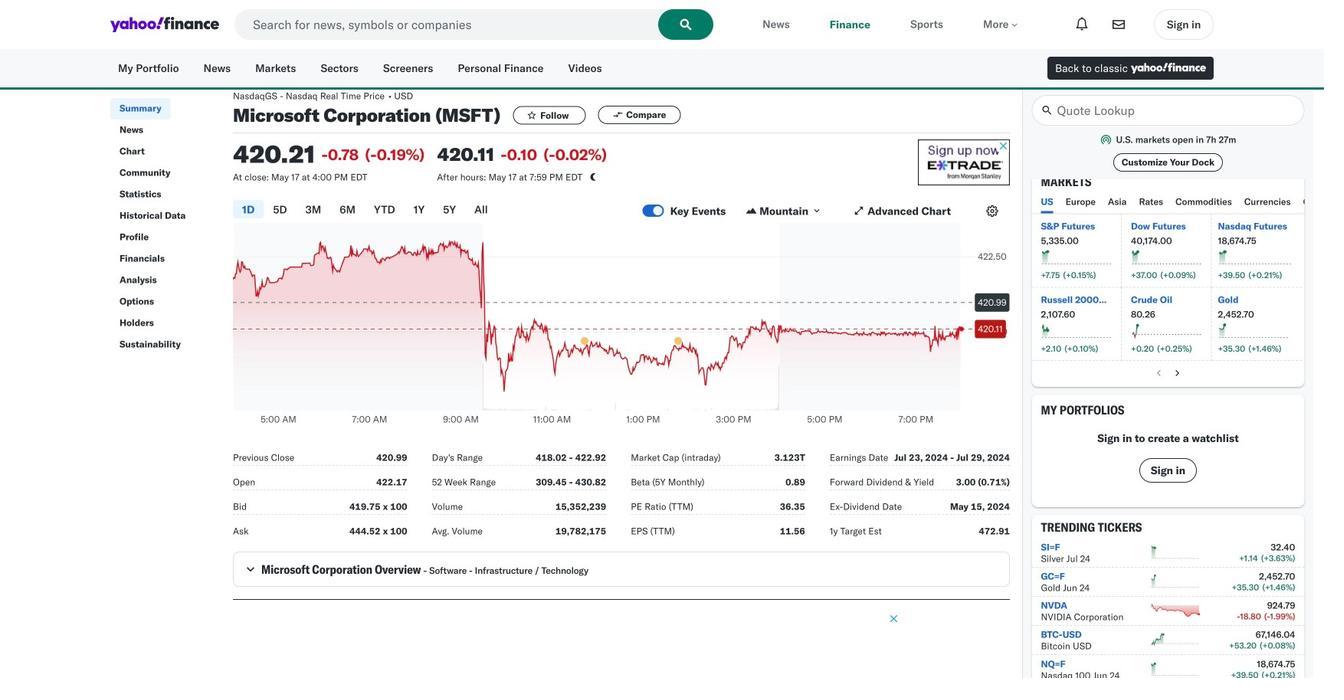 Task type: vqa. For each thing, say whether or not it's contained in the screenshot.
toolbar
yes



Task type: locate. For each thing, give the bounding box(es) containing it.
1 vertical spatial advertisement element
[[343, 613, 901, 679]]

msft navigation menubar menu bar
[[110, 98, 233, 356]]

0 vertical spatial advertisement element
[[919, 140, 1011, 186]]

Quote Lookup text field
[[1032, 95, 1305, 126]]

None search field
[[235, 9, 714, 40], [1032, 95, 1305, 126], [235, 9, 714, 40]]

1 horizontal spatial advertisement element
[[919, 140, 1011, 186]]

check your mail image
[[1113, 18, 1126, 31]]

nvda chart element
[[1151, 604, 1202, 619]]

None checkbox
[[643, 205, 664, 217]]

tab list
[[1042, 196, 1325, 214], [233, 198, 643, 223]]

0 horizontal spatial tab list
[[233, 198, 643, 223]]

toolbar
[[1069, 9, 1215, 40]]

advertisement element
[[919, 140, 1011, 186], [343, 613, 901, 679]]

si=f chart element
[[1151, 546, 1202, 561]]



Task type: describe. For each thing, give the bounding box(es) containing it.
prev image
[[1154, 367, 1166, 380]]

gc=f chart element
[[1151, 575, 1202, 590]]

nq=f chart element
[[1151, 663, 1202, 678]]

none search field quote lookup
[[1032, 95, 1305, 126]]

Search for news, symbols or companies text field
[[235, 9, 714, 40]]

0 horizontal spatial advertisement element
[[343, 613, 901, 679]]

search image
[[680, 18, 692, 31]]

btc-usd chart element
[[1151, 633, 1202, 648]]

1 horizontal spatial tab list
[[1042, 196, 1325, 214]]



